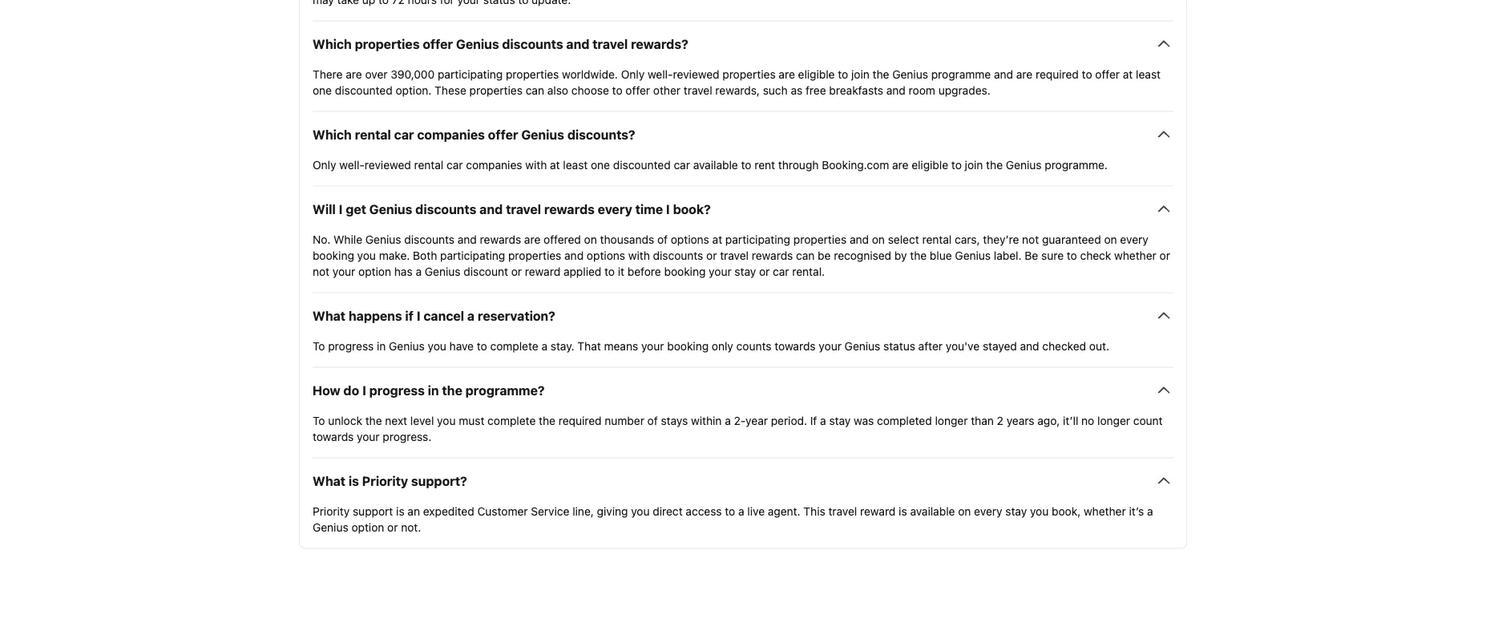 Task type: describe. For each thing, give the bounding box(es) containing it.
0 vertical spatial with
[[526, 158, 547, 171]]

blue
[[930, 248, 952, 262]]

0 vertical spatial not
[[1023, 232, 1040, 246]]

the inside no. while genius discounts and rewards are offered on thousands of options at participating properties and on select rental cars, they're not guaranteed on every booking you make. both participating properties and options with discounts or travel rewards can be recognised by the blue genius label. be sure to check whether or not your option has a genius discount or reward applied to it before booking your stay or car rental.
[[910, 248, 927, 262]]

the inside dropdown button
[[442, 382, 463, 398]]

your up the what happens if i cancel a reservation? dropdown button
[[709, 265, 732, 278]]

2 vertical spatial participating
[[440, 248, 505, 262]]

required inside the to unlock the next level you must complete the required number of stays within a 2-year period. if a stay was completed longer than 2 years ago, it'll no longer count towards your progress.
[[559, 414, 602, 427]]

status
[[884, 339, 916, 352]]

a left 'stay.'
[[542, 339, 548, 352]]

properties up be
[[794, 232, 847, 246]]

genius inside priority support is an expedited customer service line, giving you direct access to a live agent. this travel reward is available on every stay you book, whether it's a genius option or not.
[[313, 520, 349, 534]]

how do i progress in the programme? button
[[313, 380, 1174, 400]]

out.
[[1090, 339, 1110, 352]]

stay.
[[551, 339, 575, 352]]

whether inside priority support is an expedited customer service line, giving you direct access to a live agent. this travel reward is available on every stay you book, whether it's a genius option or not.
[[1084, 504, 1127, 518]]

your down while
[[333, 265, 356, 278]]

no
[[1082, 414, 1095, 427]]

not.
[[401, 520, 421, 534]]

direct
[[653, 504, 683, 518]]

well- inside the there are over 390,000 participating properties worldwide. only well-reviewed properties are eligible to join the genius programme and are required to offer at least one discounted option. these properties can also choose to offer other travel rewards, such as free breakfasts and room upgrades.
[[648, 67, 673, 80]]

which for which properties offer genius discounts and travel rewards?
[[313, 36, 352, 51]]

properties right "these"
[[470, 83, 523, 97]]

priority inside priority support is an expedited customer service line, giving you direct access to a live agent. this travel reward is available on every stay you book, whether it's a genius option or not.
[[313, 504, 350, 518]]

to inside priority support is an expedited customer service line, giving you direct access to a live agent. this travel reward is available on every stay you book, whether it's a genius option or not.
[[725, 504, 736, 518]]

what is priority support? button
[[313, 471, 1174, 490]]

with inside no. while genius discounts and rewards are offered on thousands of options at participating properties and on select rental cars, they're not guaranteed on every booking you make. both participating properties and options with discounts or travel rewards can be recognised by the blue genius label. be sure to check whether or not your option has a genius discount or reward applied to it before booking your stay or car rental.
[[629, 248, 650, 262]]

book?
[[673, 201, 711, 216]]

properties inside which properties offer genius discounts and travel rewards? dropdown button
[[355, 36, 420, 51]]

0 horizontal spatial in
[[377, 339, 386, 352]]

1 longer from the left
[[936, 414, 968, 427]]

checked
[[1043, 339, 1087, 352]]

travel inside the there are over 390,000 participating properties worldwide. only well-reviewed properties are eligible to join the genius programme and are required to offer at least one discounted option. these properties can also choose to offer other travel rewards, such as free breakfasts and room upgrades.
[[684, 83, 713, 97]]

2
[[997, 414, 1004, 427]]

how
[[313, 382, 341, 398]]

0 horizontal spatial at
[[550, 158, 560, 171]]

label.
[[994, 248, 1022, 262]]

be
[[1025, 248, 1039, 262]]

you left direct
[[631, 504, 650, 518]]

1 vertical spatial companies
[[466, 158, 522, 171]]

and inside dropdown button
[[567, 36, 590, 51]]

how do i progress in the programme?
[[313, 382, 545, 398]]

are up as
[[779, 67, 795, 80]]

travel inside dropdown button
[[506, 201, 541, 216]]

1 vertical spatial eligible
[[912, 158, 949, 171]]

programme
[[932, 67, 991, 80]]

an
[[408, 504, 420, 518]]

at inside the there are over 390,000 participating properties worldwide. only well-reviewed properties are eligible to join the genius programme and are required to offer at least one discounted option. these properties can also choose to offer other travel rewards, such as free breakfasts and room upgrades.
[[1123, 67, 1133, 80]]

1 vertical spatial one
[[591, 158, 610, 171]]

discounts?
[[568, 127, 636, 142]]

make.
[[379, 248, 410, 262]]

no.
[[313, 232, 331, 246]]

discounts inside will i get genius discounts and travel rewards every time i book? dropdown button
[[416, 201, 477, 216]]

they're
[[983, 232, 1020, 246]]

or inside priority support is an expedited customer service line, giving you direct access to a live agent. this travel reward is available on every stay you book, whether it's a genius option or not.
[[387, 520, 398, 534]]

rewards?
[[631, 36, 689, 51]]

required inside the there are over 390,000 participating properties worldwide. only well-reviewed properties are eligible to join the genius programme and are required to offer at least one discounted option. these properties can also choose to offer other travel rewards, such as free breakfasts and room upgrades.
[[1036, 67, 1079, 80]]

to progress in genius you have to complete a stay. that means your booking only counts towards your genius status after you've stayed and checked out.
[[313, 339, 1110, 352]]

390,000
[[391, 67, 435, 80]]

2 horizontal spatial is
[[899, 504, 908, 518]]

cancel
[[424, 308, 464, 323]]

the inside the there are over 390,000 participating properties worldwide. only well-reviewed properties are eligible to join the genius programme and are required to offer at least one discounted option. these properties can also choose to offer other travel rewards, such as free breakfasts and room upgrades.
[[873, 67, 890, 80]]

do
[[344, 382, 359, 398]]

count
[[1134, 414, 1163, 427]]

level
[[411, 414, 434, 427]]

every inside priority support is an expedited customer service line, giving you direct access to a live agent. this travel reward is available on every stay you book, whether it's a genius option or not.
[[975, 504, 1003, 518]]

by
[[895, 248, 907, 262]]

through
[[779, 158, 819, 171]]

to for how do i progress in the programme?
[[313, 414, 325, 427]]

year
[[746, 414, 768, 427]]

be
[[818, 248, 831, 262]]

2 vertical spatial booking
[[667, 339, 709, 352]]

are right programme
[[1017, 67, 1033, 80]]

1 vertical spatial reviewed
[[365, 158, 411, 171]]

and inside dropdown button
[[480, 201, 503, 216]]

genius down cars,
[[956, 248, 991, 262]]

within
[[691, 414, 722, 427]]

will
[[313, 201, 336, 216]]

your inside the to unlock the next level you must complete the required number of stays within a 2-year period. if a stay was completed longer than 2 years ago, it'll no longer count towards your progress.
[[357, 430, 380, 443]]

support
[[353, 504, 393, 518]]

next
[[385, 414, 407, 427]]

stay inside priority support is an expedited customer service line, giving you direct access to a live agent. this travel reward is available on every stay you book, whether it's a genius option or not.
[[1006, 504, 1027, 518]]

select
[[888, 232, 920, 246]]

option.
[[396, 83, 432, 97]]

sure
[[1042, 248, 1064, 262]]

1 vertical spatial booking
[[664, 265, 706, 278]]

line,
[[573, 504, 594, 518]]

if
[[405, 308, 414, 323]]

every inside dropdown button
[[598, 201, 633, 216]]

rent
[[755, 158, 776, 171]]

you left have
[[428, 339, 447, 352]]

i right if at left
[[417, 308, 421, 323]]

service
[[531, 504, 570, 518]]

will i get genius discounts and travel rewards every time i book? button
[[313, 199, 1174, 218]]

only well-reviewed rental car companies with at least one discounted car available to rent through booking.com are eligible to join the genius programme.
[[313, 158, 1108, 171]]

cars,
[[955, 232, 980, 246]]

genius down if at left
[[389, 339, 425, 352]]

worldwide.
[[562, 67, 618, 80]]

0 vertical spatial booking
[[313, 248, 354, 262]]

eligible inside the there are over 390,000 participating properties worldwide. only well-reviewed properties are eligible to join the genius programme and are required to offer at least one discounted option. these properties can also choose to offer other travel rewards, such as free breakfasts and room upgrades.
[[798, 67, 835, 80]]

has
[[394, 265, 413, 278]]

progress inside dropdown button
[[369, 382, 425, 398]]

giving
[[597, 504, 628, 518]]

what happens if i cancel a reservation? button
[[313, 306, 1174, 325]]

recognised
[[834, 248, 892, 262]]

is inside "dropdown button"
[[349, 473, 359, 488]]

0 horizontal spatial well-
[[339, 158, 365, 171]]

what happens if i cancel a reservation?
[[313, 308, 556, 323]]

whether inside no. while genius discounts and rewards are offered on thousands of options at participating properties and on select rental cars, they're not guaranteed on every booking you make. both participating properties and options with discounts or travel rewards can be recognised by the blue genius label. be sure to check whether or not your option has a genius discount or reward applied to it before booking your stay or car rental.
[[1115, 248, 1157, 262]]

0 horizontal spatial rewards
[[480, 232, 521, 246]]

expedited
[[423, 504, 475, 518]]

i left the get
[[339, 201, 343, 216]]

upgrades.
[[939, 83, 991, 97]]

no. while genius discounts and rewards are offered on thousands of options at participating properties and on select rental cars, they're not guaranteed on every booking you make. both participating properties and options with discounts or travel rewards can be recognised by the blue genius label. be sure to check whether or not your option has a genius discount or reward applied to it before booking your stay or car rental.
[[313, 232, 1171, 278]]

ago,
[[1038, 414, 1060, 427]]

your right means
[[642, 339, 664, 352]]

if
[[811, 414, 818, 427]]

option inside priority support is an expedited customer service line, giving you direct access to a live agent. this travel reward is available on every stay you book, whether it's a genius option or not.
[[352, 520, 384, 534]]

0 horizontal spatial not
[[313, 265, 330, 278]]

it's
[[1130, 504, 1145, 518]]

companies inside dropdown button
[[417, 127, 485, 142]]

i right 'time'
[[666, 201, 670, 216]]

years
[[1007, 414, 1035, 427]]

2 longer from the left
[[1098, 414, 1131, 427]]

it'll
[[1063, 414, 1079, 427]]

1 horizontal spatial is
[[396, 504, 405, 518]]

choose
[[572, 83, 609, 97]]

or right the check on the top
[[1160, 248, 1171, 262]]

genius left status
[[845, 339, 881, 352]]

genius down also
[[522, 127, 565, 142]]

genius down both
[[425, 265, 461, 278]]

are inside no. while genius discounts and rewards are offered on thousands of options at participating properties and on select rental cars, they're not guaranteed on every booking you make. both participating properties and options with discounts or travel rewards can be recognised by the blue genius label. be sure to check whether or not your option has a genius discount or reward applied to it before booking your stay or car rental.
[[524, 232, 541, 246]]

1 horizontal spatial options
[[671, 232, 710, 246]]

or down book?
[[707, 248, 717, 262]]

of inside no. while genius discounts and rewards are offered on thousands of options at participating properties and on select rental cars, they're not guaranteed on every booking you make. both participating properties and options with discounts or travel rewards can be recognised by the blue genius label. be sure to check whether or not your option has a genius discount or reward applied to it before booking your stay or car rental.
[[658, 232, 668, 246]]

there
[[313, 67, 343, 80]]

one inside the there are over 390,000 participating properties worldwide. only well-reviewed properties are eligible to join the genius programme and are required to offer at least one discounted option. these properties can also choose to offer other travel rewards, such as free breakfasts and room upgrades.
[[313, 83, 332, 97]]

means
[[604, 339, 639, 352]]

check
[[1081, 248, 1112, 262]]

discounts inside which properties offer genius discounts and travel rewards? dropdown button
[[502, 36, 563, 51]]

which properties offer genius discounts and travel rewards?
[[313, 36, 689, 51]]

car inside dropdown button
[[394, 127, 414, 142]]

complete for programme?
[[488, 414, 536, 427]]

there are over 390,000 participating properties worldwide. only well-reviewed properties are eligible to join the genius programme and are required to offer at least one discounted option. these properties can also choose to offer other travel rewards, such as free breakfasts and room upgrades.
[[313, 67, 1161, 97]]

properties down offered
[[508, 248, 562, 262]]

1 horizontal spatial rental
[[414, 158, 444, 171]]

1 vertical spatial least
[[563, 158, 588, 171]]

rewards,
[[716, 83, 760, 97]]

stays
[[661, 414, 688, 427]]

car down which rental car companies offer genius discounts?
[[447, 158, 463, 171]]

you've
[[946, 339, 980, 352]]

guaranteed
[[1043, 232, 1102, 246]]

0 vertical spatial progress
[[328, 339, 374, 352]]

properties up rewards, at top
[[723, 67, 776, 80]]

such
[[763, 83, 788, 97]]

completed
[[877, 414, 932, 427]]

what for what is priority support?
[[313, 473, 346, 488]]

you inside no. while genius discounts and rewards are offered on thousands of options at participating properties and on select rental cars, they're not guaranteed on every booking you make. both participating properties and options with discounts or travel rewards can be recognised by the blue genius label. be sure to check whether or not your option has a genius discount or reward applied to it before booking your stay or car rental.
[[357, 248, 376, 262]]

2 vertical spatial rewards
[[752, 248, 793, 262]]

genius up make. on the left top
[[366, 232, 401, 246]]

to unlock the next level you must complete the required number of stays within a 2-year period. if a stay was completed longer than 2 years ago, it'll no longer count towards your progress.
[[313, 414, 1163, 443]]

while
[[334, 232, 363, 246]]



Task type: locate. For each thing, give the bounding box(es) containing it.
offer inside dropdown button
[[423, 36, 453, 51]]

the up 'they're'
[[987, 158, 1003, 171]]

booking.com
[[822, 158, 890, 171]]

2 vertical spatial rental
[[923, 232, 952, 246]]

2 to from the top
[[313, 414, 325, 427]]

was
[[854, 414, 874, 427]]

0 vertical spatial to
[[313, 339, 325, 352]]

0 vertical spatial join
[[852, 67, 870, 80]]

1 horizontal spatial with
[[629, 248, 650, 262]]

whether
[[1115, 248, 1157, 262], [1084, 504, 1127, 518]]

travel inside no. while genius discounts and rewards are offered on thousands of options at participating properties and on select rental cars, they're not guaranteed on every booking you make. both participating properties and options with discounts or travel rewards can be recognised by the blue genius label. be sure to check whether or not your option has a genius discount or reward applied to it before booking your stay or car rental.
[[720, 248, 749, 262]]

what inside what is priority support? "dropdown button"
[[313, 473, 346, 488]]

breakfasts
[[830, 83, 884, 97]]

0 horizontal spatial every
[[598, 201, 633, 216]]

with up before at the top
[[629, 248, 650, 262]]

properties up also
[[506, 67, 559, 80]]

applied
[[564, 265, 602, 278]]

are right booking.com
[[893, 158, 909, 171]]

than
[[971, 414, 994, 427]]

to for what happens if i cancel a reservation?
[[313, 339, 325, 352]]

a right cancel
[[467, 308, 475, 323]]

reward inside priority support is an expedited customer service line, giving you direct access to a live agent. this travel reward is available on every stay you book, whether it's a genius option or not.
[[861, 504, 896, 518]]

0 vertical spatial rewards
[[544, 201, 595, 216]]

whether right the check on the top
[[1115, 248, 1157, 262]]

participating
[[438, 67, 503, 80], [726, 232, 791, 246], [440, 248, 505, 262]]

only
[[712, 339, 734, 352]]

genius inside the there are over 390,000 participating properties worldwide. only well-reviewed properties are eligible to join the genius programme and are required to offer at least one discounted option. these properties can also choose to offer other travel rewards, such as free breakfasts and room upgrades.
[[893, 67, 929, 80]]

well- up other
[[648, 67, 673, 80]]

0 vertical spatial complete
[[490, 339, 539, 352]]

option inside no. while genius discounts and rewards are offered on thousands of options at participating properties and on select rental cars, they're not guaranteed on every booking you make. both participating properties and options with discounts or travel rewards can be recognised by the blue genius label. be sure to check whether or not your option has a genius discount or reward applied to it before booking your stay or car rental.
[[359, 265, 391, 278]]

of
[[658, 232, 668, 246], [648, 414, 658, 427]]

reviewed up the get
[[365, 158, 411, 171]]

1 vertical spatial what
[[313, 473, 346, 488]]

stay left book, on the right bottom of page
[[1006, 504, 1027, 518]]

thousands
[[600, 232, 655, 246]]

which rental car companies offer genius discounts?
[[313, 127, 636, 142]]

on
[[584, 232, 597, 246], [872, 232, 885, 246], [1105, 232, 1118, 246], [959, 504, 971, 518]]

a right if
[[821, 414, 827, 427]]

in up "level"
[[428, 382, 439, 398]]

1 horizontal spatial towards
[[775, 339, 816, 352]]

travel right other
[[684, 83, 713, 97]]

0 vertical spatial stay
[[735, 265, 756, 278]]

rental up 'blue'
[[923, 232, 952, 246]]

only inside the there are over 390,000 participating properties worldwide. only well-reviewed properties are eligible to join the genius programme and are required to offer at least one discounted option. these properties can also choose to offer other travel rewards, such as free breakfasts and room upgrades.
[[621, 67, 645, 80]]

car left rental.
[[773, 265, 790, 278]]

offered
[[544, 232, 581, 246]]

travel
[[593, 36, 628, 51], [684, 83, 713, 97], [506, 201, 541, 216], [720, 248, 749, 262], [829, 504, 858, 518]]

0 vertical spatial well-
[[648, 67, 673, 80]]

it
[[618, 265, 625, 278]]

options
[[671, 232, 710, 246], [587, 248, 626, 262]]

the left the next
[[365, 414, 382, 427]]

happens
[[349, 308, 402, 323]]

1 vertical spatial participating
[[726, 232, 791, 246]]

other
[[654, 83, 681, 97]]

to left the unlock
[[313, 414, 325, 427]]

room
[[909, 83, 936, 97]]

1 vertical spatial options
[[587, 248, 626, 262]]

in
[[377, 339, 386, 352], [428, 382, 439, 398]]

a right has
[[416, 265, 422, 278]]

0 vertical spatial which
[[313, 36, 352, 51]]

must
[[459, 414, 485, 427]]

2 horizontal spatial rental
[[923, 232, 952, 246]]

both
[[413, 248, 437, 262]]

1 horizontal spatial one
[[591, 158, 610, 171]]

option down make. on the left top
[[359, 265, 391, 278]]

reward
[[525, 265, 561, 278], [861, 504, 896, 518]]

progress
[[328, 339, 374, 352], [369, 382, 425, 398]]

0 horizontal spatial required
[[559, 414, 602, 427]]

reservation?
[[478, 308, 556, 323]]

which rental car companies offer genius discounts? button
[[313, 125, 1174, 144]]

0 horizontal spatial longer
[[936, 414, 968, 427]]

to inside the to unlock the next level you must complete the required number of stays within a 2-year period. if a stay was completed longer than 2 years ago, it'll no longer count towards your progress.
[[313, 414, 325, 427]]

car up book?
[[674, 158, 690, 171]]

join inside the there are over 390,000 participating properties worldwide. only well-reviewed properties are eligible to join the genius programme and are required to offer at least one discounted option. these properties can also choose to offer other travel rewards, such as free breakfasts and room upgrades.
[[852, 67, 870, 80]]

not down no.
[[313, 265, 330, 278]]

join up cars,
[[965, 158, 984, 171]]

0 vertical spatial whether
[[1115, 248, 1157, 262]]

0 horizontal spatial eligible
[[798, 67, 835, 80]]

car
[[394, 127, 414, 142], [447, 158, 463, 171], [674, 158, 690, 171], [773, 265, 790, 278]]

1 vertical spatial discounted
[[613, 158, 671, 171]]

0 horizontal spatial priority
[[313, 504, 350, 518]]

period.
[[771, 414, 808, 427]]

1 vertical spatial not
[[313, 265, 330, 278]]

stay
[[735, 265, 756, 278], [830, 414, 851, 427], [1006, 504, 1027, 518]]

which up there
[[313, 36, 352, 51]]

options up 'it'
[[587, 248, 626, 262]]

the down the programme?
[[539, 414, 556, 427]]

booking left only
[[667, 339, 709, 352]]

0 vertical spatial discounted
[[335, 83, 393, 97]]

these
[[435, 83, 467, 97]]

stay inside no. while genius discounts and rewards are offered on thousands of options at participating properties and on select rental cars, they're not guaranteed on every booking you make. both participating properties and options with discounts or travel rewards can be recognised by the blue genius label. be sure to check whether or not your option has a genius discount or reward applied to it before booking your stay or car rental.
[[735, 265, 756, 278]]

over
[[365, 67, 388, 80]]

car inside no. while genius discounts and rewards are offered on thousands of options at participating properties and on select rental cars, they're not guaranteed on every booking you make. both participating properties and options with discounts or travel rewards can be recognised by the blue genius label. be sure to check whether or not your option has a genius discount or reward applied to it before booking your stay or car rental.
[[773, 265, 790, 278]]

you left book, on the right bottom of page
[[1031, 504, 1049, 518]]

or
[[707, 248, 717, 262], [1160, 248, 1171, 262], [511, 265, 522, 278], [759, 265, 770, 278], [387, 520, 398, 534]]

as
[[791, 83, 803, 97]]

to
[[838, 67, 849, 80], [1082, 67, 1093, 80], [612, 83, 623, 97], [741, 158, 752, 171], [952, 158, 962, 171], [1067, 248, 1078, 262], [605, 265, 615, 278], [477, 339, 487, 352], [725, 504, 736, 518]]

reward inside no. while genius discounts and rewards are offered on thousands of options at participating properties and on select rental cars, they're not guaranteed on every booking you make. both participating properties and options with discounts or travel rewards can be recognised by the blue genius label. be sure to check whether or not your option has a genius discount or reward applied to it before booking your stay or car rental.
[[525, 265, 561, 278]]

programme.
[[1045, 158, 1108, 171]]

i inside dropdown button
[[363, 382, 366, 398]]

well-
[[648, 67, 673, 80], [339, 158, 365, 171]]

rewards up offered
[[544, 201, 595, 216]]

one down discounts?
[[591, 158, 610, 171]]

you inside the to unlock the next level you must complete the required number of stays within a 2-year period. if a stay was completed longer than 2 years ago, it'll no longer count towards your progress.
[[437, 414, 456, 427]]

a inside dropdown button
[[467, 308, 475, 323]]

rental inside no. while genius discounts and rewards are offered on thousands of options at participating properties and on select rental cars, they're not guaranteed on every booking you make. both participating properties and options with discounts or travel rewards can be recognised by the blue genius label. be sure to check whether or not your option has a genius discount or reward applied to it before booking your stay or car rental.
[[923, 232, 952, 246]]

have
[[450, 339, 474, 352]]

or left not.
[[387, 520, 398, 534]]

not up be
[[1023, 232, 1040, 246]]

offer inside dropdown button
[[488, 127, 518, 142]]

stay left the was
[[830, 414, 851, 427]]

or right the discount
[[511, 265, 522, 278]]

option down support on the left bottom of the page
[[352, 520, 384, 534]]

1 vertical spatial reward
[[861, 504, 896, 518]]

only down rewards?
[[621, 67, 645, 80]]

which inside dropdown button
[[313, 127, 352, 142]]

a left 2-
[[725, 414, 731, 427]]

2 horizontal spatial rewards
[[752, 248, 793, 262]]

which down there
[[313, 127, 352, 142]]

1 horizontal spatial reward
[[861, 504, 896, 518]]

which inside dropdown button
[[313, 36, 352, 51]]

0 vertical spatial available
[[693, 158, 738, 171]]

0 horizontal spatial reward
[[525, 265, 561, 278]]

this
[[804, 504, 826, 518]]

progress up the next
[[369, 382, 425, 398]]

travel right this
[[829, 504, 858, 518]]

with
[[526, 158, 547, 171], [629, 248, 650, 262]]

1 vertical spatial with
[[629, 248, 650, 262]]

1 vertical spatial well-
[[339, 158, 365, 171]]

2 horizontal spatial every
[[1121, 232, 1149, 246]]

travel up worldwide. at the left of page
[[593, 36, 628, 51]]

free
[[806, 83, 827, 97]]

towards inside the to unlock the next level you must complete the required number of stays within a 2-year period. if a stay was completed longer than 2 years ago, it'll no longer count towards your progress.
[[313, 430, 354, 443]]

2 vertical spatial at
[[713, 232, 723, 246]]

a
[[416, 265, 422, 278], [467, 308, 475, 323], [542, 339, 548, 352], [725, 414, 731, 427], [821, 414, 827, 427], [739, 504, 745, 518], [1148, 504, 1154, 518]]

priority inside "dropdown button"
[[362, 473, 408, 488]]

1 horizontal spatial can
[[796, 248, 815, 262]]

0 vertical spatial in
[[377, 339, 386, 352]]

2 vertical spatial every
[[975, 504, 1003, 518]]

after
[[919, 339, 943, 352]]

number
[[605, 414, 645, 427]]

access
[[686, 504, 722, 518]]

2 which from the top
[[313, 127, 352, 142]]

reviewed
[[673, 67, 720, 80], [365, 158, 411, 171]]

the up breakfasts at the right top
[[873, 67, 890, 80]]

are left over
[[346, 67, 362, 80]]

car down option.
[[394, 127, 414, 142]]

stay up the what happens if i cancel a reservation? dropdown button
[[735, 265, 756, 278]]

0 vertical spatial can
[[526, 83, 545, 97]]

0 horizontal spatial rental
[[355, 127, 391, 142]]

of inside the to unlock the next level you must complete the required number of stays within a 2-year period. if a stay was completed longer than 2 years ago, it'll no longer count towards your progress.
[[648, 414, 658, 427]]

before
[[628, 265, 661, 278]]

0 vertical spatial at
[[1123, 67, 1133, 80]]

0 horizontal spatial least
[[563, 158, 588, 171]]

programme?
[[466, 382, 545, 398]]

1 vertical spatial rental
[[414, 158, 444, 171]]

reviewed up other
[[673, 67, 720, 80]]

rewards
[[544, 201, 595, 216], [480, 232, 521, 246], [752, 248, 793, 262]]

priority left support on the left bottom of the page
[[313, 504, 350, 518]]

also
[[548, 83, 569, 97]]

the right "by"
[[910, 248, 927, 262]]

0 vertical spatial every
[[598, 201, 633, 216]]

with up will i get genius discounts and travel rewards every time i book?
[[526, 158, 547, 171]]

every up thousands
[[598, 201, 633, 216]]

travel inside dropdown button
[[593, 36, 628, 51]]

participating up the discount
[[440, 248, 505, 262]]

1 horizontal spatial least
[[1137, 67, 1161, 80]]

eligible right booking.com
[[912, 158, 949, 171]]

travel down will i get genius discounts and travel rewards every time i book? dropdown button
[[720, 248, 749, 262]]

towards down the unlock
[[313, 430, 354, 443]]

can inside no. while genius discounts and rewards are offered on thousands of options at participating properties and on select rental cars, they're not guaranteed on every booking you make. both participating properties and options with discounts or travel rewards can be recognised by the blue genius label. be sure to check whether or not your option has a genius discount or reward applied to it before booking your stay or car rental.
[[796, 248, 815, 262]]

1 horizontal spatial in
[[428, 382, 439, 398]]

0 horizontal spatial with
[[526, 158, 547, 171]]

genius right the get
[[370, 201, 413, 216]]

1 vertical spatial join
[[965, 158, 984, 171]]

1 what from the top
[[313, 308, 346, 323]]

rewards inside dropdown button
[[544, 201, 595, 216]]

a right 'it's'
[[1148, 504, 1154, 518]]

progress.
[[383, 430, 432, 443]]

travel inside priority support is an expedited customer service line, giving you direct access to a live agent. this travel reward is available on every stay you book, whether it's a genius option or not.
[[829, 504, 858, 518]]

complete down the programme?
[[488, 414, 536, 427]]

0 vertical spatial rental
[[355, 127, 391, 142]]

0 vertical spatial reviewed
[[673, 67, 720, 80]]

your left status
[[819, 339, 842, 352]]

towards right counts
[[775, 339, 816, 352]]

1 vertical spatial progress
[[369, 382, 425, 398]]

genius left programme.
[[1006, 158, 1042, 171]]

whether left 'it's'
[[1084, 504, 1127, 518]]

counts
[[737, 339, 772, 352]]

rental.
[[793, 265, 825, 278]]

can up rental.
[[796, 248, 815, 262]]

support?
[[411, 473, 467, 488]]

your down the unlock
[[357, 430, 380, 443]]

2 what from the top
[[313, 473, 346, 488]]

every inside no. while genius discounts and rewards are offered on thousands of options at participating properties and on select rental cars, they're not guaranteed on every booking you make. both participating properties and options with discounts or travel rewards can be recognised by the blue genius label. be sure to check whether or not your option has a genius discount or reward applied to it before booking your stay or car rental.
[[1121, 232, 1149, 246]]

0 vertical spatial option
[[359, 265, 391, 278]]

genius down what is priority support?
[[313, 520, 349, 534]]

1 vertical spatial stay
[[830, 414, 851, 427]]

2 horizontal spatial at
[[1123, 67, 1133, 80]]

genius inside dropdown button
[[456, 36, 499, 51]]

a left live
[[739, 504, 745, 518]]

0 vertical spatial of
[[658, 232, 668, 246]]

1 vertical spatial can
[[796, 248, 815, 262]]

1 which from the top
[[313, 36, 352, 51]]

stay inside the to unlock the next level you must complete the required number of stays within a 2-year period. if a stay was completed longer than 2 years ago, it'll no longer count towards your progress.
[[830, 414, 851, 427]]

0 vertical spatial eligible
[[798, 67, 835, 80]]

0 horizontal spatial join
[[852, 67, 870, 80]]

1 horizontal spatial reviewed
[[673, 67, 720, 80]]

agent.
[[768, 504, 801, 518]]

reviewed inside the there are over 390,000 participating properties worldwide. only well-reviewed properties are eligible to join the genius programme and are required to offer at least one discounted option. these properties can also choose to offer other travel rewards, such as free breakfasts and room upgrades.
[[673, 67, 720, 80]]

or left rental.
[[759, 265, 770, 278]]

reward down offered
[[525, 265, 561, 278]]

you right "level"
[[437, 414, 456, 427]]

1 horizontal spatial well-
[[648, 67, 673, 80]]

get
[[346, 201, 366, 216]]

priority up support on the left bottom of the page
[[362, 473, 408, 488]]

1 to from the top
[[313, 339, 325, 352]]

0 vertical spatial towards
[[775, 339, 816, 352]]

options down book?
[[671, 232, 710, 246]]

stayed
[[983, 339, 1018, 352]]

properties
[[355, 36, 420, 51], [506, 67, 559, 80], [723, 67, 776, 80], [470, 83, 523, 97], [794, 232, 847, 246], [508, 248, 562, 262]]

are left offered
[[524, 232, 541, 246]]

1 vertical spatial which
[[313, 127, 352, 142]]

companies
[[417, 127, 485, 142], [466, 158, 522, 171]]

join up breakfasts at the right top
[[852, 67, 870, 80]]

complete for reservation?
[[490, 339, 539, 352]]

2 horizontal spatial stay
[[1006, 504, 1027, 518]]

offer
[[423, 36, 453, 51], [1096, 67, 1120, 80], [626, 83, 650, 97], [488, 127, 518, 142]]

discounted up 'time'
[[613, 158, 671, 171]]

0 horizontal spatial one
[[313, 83, 332, 97]]

1 horizontal spatial eligible
[[912, 158, 949, 171]]

1 vertical spatial towards
[[313, 430, 354, 443]]

that
[[578, 339, 601, 352]]

0 vertical spatial one
[[313, 83, 332, 97]]

1 vertical spatial only
[[313, 158, 336, 171]]

1 horizontal spatial discounted
[[613, 158, 671, 171]]

on inside priority support is an expedited customer service line, giving you direct access to a live agent. this travel reward is available on every stay you book, whether it's a genius option or not.
[[959, 504, 971, 518]]

companies down which rental car companies offer genius discounts?
[[466, 158, 522, 171]]

of down 'time'
[[658, 232, 668, 246]]

can left also
[[526, 83, 545, 97]]

which for which rental car companies offer genius discounts?
[[313, 127, 352, 142]]

progress down happens at the left
[[328, 339, 374, 352]]

only
[[621, 67, 645, 80], [313, 158, 336, 171]]

0 horizontal spatial is
[[349, 473, 359, 488]]

0 vertical spatial reward
[[525, 265, 561, 278]]

available
[[693, 158, 738, 171], [911, 504, 956, 518]]

rental inside dropdown button
[[355, 127, 391, 142]]

travel up the discount
[[506, 201, 541, 216]]

what for what happens if i cancel a reservation?
[[313, 308, 346, 323]]

1 vertical spatial priority
[[313, 504, 350, 518]]

1 vertical spatial of
[[648, 414, 658, 427]]

rental down over
[[355, 127, 391, 142]]

0 vertical spatial priority
[[362, 473, 408, 488]]

complete down reservation?
[[490, 339, 539, 352]]

every left book, on the right bottom of page
[[975, 504, 1003, 518]]

at inside no. while genius discounts and rewards are offered on thousands of options at participating properties and on select rental cars, they're not guaranteed on every booking you make. both participating properties and options with discounts or travel rewards can be recognised by the blue genius label. be sure to check whether or not your option has a genius discount or reward applied to it before booking your stay or car rental.
[[713, 232, 723, 246]]

a inside no. while genius discounts and rewards are offered on thousands of options at participating properties and on select rental cars, they're not guaranteed on every booking you make. both participating properties and options with discounts or travel rewards can be recognised by the blue genius label. be sure to check whether or not your option has a genius discount or reward applied to it before booking your stay or car rental.
[[416, 265, 422, 278]]

1 horizontal spatial rewards
[[544, 201, 595, 216]]

least inside the there are over 390,000 participating properties worldwide. only well-reviewed properties are eligible to join the genius programme and are required to offer at least one discounted option. these properties can also choose to offer other travel rewards, such as free breakfasts and room upgrades.
[[1137, 67, 1161, 80]]

discounted inside the there are over 390,000 participating properties worldwide. only well-reviewed properties are eligible to join the genius programme and are required to offer at least one discounted option. these properties can also choose to offer other travel rewards, such as free breakfasts and room upgrades.
[[335, 83, 393, 97]]

available inside priority support is an expedited customer service line, giving you direct access to a live agent. this travel reward is available on every stay you book, whether it's a genius option or not.
[[911, 504, 956, 518]]

priority support is an expedited customer service line, giving you direct access to a live agent. this travel reward is available on every stay you book, whether it's a genius option or not.
[[313, 504, 1154, 534]]

properties up over
[[355, 36, 420, 51]]

0 horizontal spatial stay
[[735, 265, 756, 278]]

participating inside the there are over 390,000 participating properties worldwide. only well-reviewed properties are eligible to join the genius programme and are required to offer at least one discounted option. these properties can also choose to offer other travel rewards, such as free breakfasts and room upgrades.
[[438, 67, 503, 80]]

0 vertical spatial companies
[[417, 127, 485, 142]]

complete inside the to unlock the next level you must complete the required number of stays within a 2-year period. if a stay was completed longer than 2 years ago, it'll no longer count towards your progress.
[[488, 414, 536, 427]]

live
[[748, 504, 765, 518]]

1 horizontal spatial join
[[965, 158, 984, 171]]

at
[[1123, 67, 1133, 80], [550, 158, 560, 171], [713, 232, 723, 246]]

complete
[[490, 339, 539, 352], [488, 414, 536, 427]]

0 vertical spatial required
[[1036, 67, 1079, 80]]

longer left than
[[936, 414, 968, 427]]

0 horizontal spatial can
[[526, 83, 545, 97]]

what inside dropdown button
[[313, 308, 346, 323]]

genius up room
[[893, 67, 929, 80]]

2-
[[734, 414, 746, 427]]

can inside the there are over 390,000 participating properties worldwide. only well-reviewed properties are eligible to join the genius programme and are required to offer at least one discounted option. these properties can also choose to offer other travel rewards, such as free breakfasts and room upgrades.
[[526, 83, 545, 97]]

0 vertical spatial what
[[313, 308, 346, 323]]

discounts
[[502, 36, 563, 51], [416, 201, 477, 216], [404, 232, 455, 246], [653, 248, 704, 262]]

1 vertical spatial at
[[550, 158, 560, 171]]

of left stays
[[648, 414, 658, 427]]

you down while
[[357, 248, 376, 262]]

0 horizontal spatial towards
[[313, 430, 354, 443]]

reward right this
[[861, 504, 896, 518]]

0 vertical spatial only
[[621, 67, 645, 80]]

1 vertical spatial to
[[313, 414, 325, 427]]

in inside dropdown button
[[428, 382, 439, 398]]



Task type: vqa. For each thing, say whether or not it's contained in the screenshot.
at
yes



